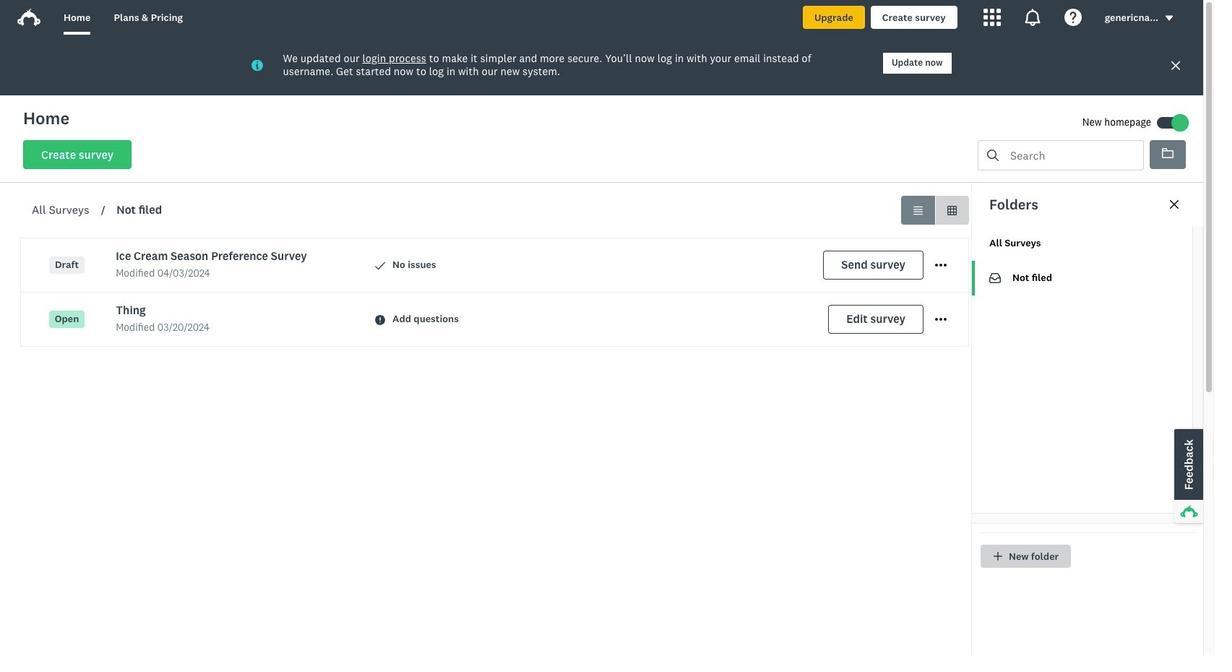 Task type: locate. For each thing, give the bounding box(es) containing it.
products icon image
[[984, 9, 1001, 26], [984, 9, 1001, 26]]

0 vertical spatial open menu image
[[935, 260, 947, 271]]

response based pricing icon image
[[1007, 475, 1053, 521]]

search image
[[988, 150, 999, 161], [988, 150, 999, 161]]

Search text field
[[999, 141, 1144, 170]]

no issues image
[[375, 261, 385, 271]]

folders image
[[1162, 147, 1174, 159]]

2 brand logo image from the top
[[17, 9, 40, 26]]

x image
[[1170, 59, 1182, 71]]

dialog
[[972, 183, 1204, 654]]

1 vertical spatial open menu image
[[935, 318, 947, 321]]

1 open menu image from the top
[[935, 260, 947, 271]]

open menu image
[[935, 260, 947, 271], [935, 318, 947, 321]]

group
[[901, 196, 969, 225]]

open menu image
[[935, 264, 947, 267], [935, 314, 947, 325]]

1 brand logo image from the top
[[17, 6, 40, 29]]

brand logo image
[[17, 6, 40, 29], [17, 9, 40, 26]]

not filed image
[[990, 273, 1001, 284], [990, 273, 1001, 283]]

dropdown arrow icon image
[[1165, 13, 1175, 23], [1166, 16, 1173, 21]]

0 vertical spatial open menu image
[[935, 264, 947, 267]]

1 vertical spatial open menu image
[[935, 314, 947, 325]]

new folder image
[[993, 552, 1003, 562]]



Task type: describe. For each thing, give the bounding box(es) containing it.
help icon image
[[1065, 9, 1082, 26]]

warning image
[[375, 315, 385, 325]]

2 open menu image from the top
[[935, 314, 947, 325]]

2 not filed image from the top
[[990, 273, 1001, 283]]

1 not filed image from the top
[[990, 273, 1001, 284]]

2 open menu image from the top
[[935, 318, 947, 321]]

folders image
[[1162, 148, 1174, 158]]

1 open menu image from the top
[[935, 264, 947, 267]]

new folder image
[[994, 552, 1003, 561]]

notification center icon image
[[1024, 9, 1041, 26]]



Task type: vqa. For each thing, say whether or not it's contained in the screenshot.
leftmost Products Icon
no



